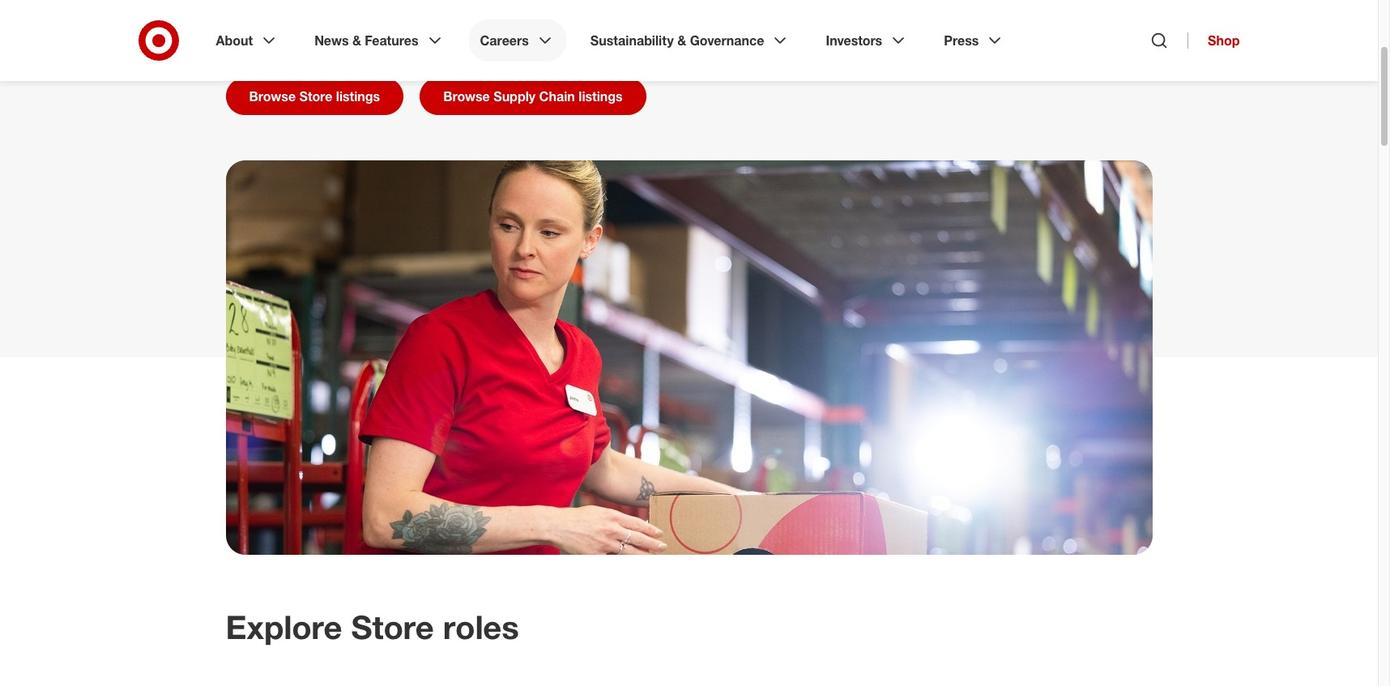 Task type: vqa. For each thing, say whether or not it's contained in the screenshot.
other at the top left of the page
no



Task type: locate. For each thing, give the bounding box(es) containing it.
& for news
[[352, 32, 361, 49]]

roles
[[443, 608, 519, 646]]

1 horizontal spatial listings
[[579, 88, 623, 104]]

& left the governance
[[677, 32, 686, 49]]

0 vertical spatial store
[[299, 88, 332, 104]]

explore store roles
[[226, 608, 519, 646]]

2 & from the left
[[677, 32, 686, 49]]

& for sustainability
[[677, 32, 686, 49]]

browse left supply
[[443, 88, 490, 104]]

news & features link
[[303, 19, 456, 62]]

sustainability
[[590, 32, 674, 49]]

press
[[944, 32, 979, 49]]

0 horizontal spatial listings
[[336, 88, 380, 104]]

0 horizontal spatial store
[[299, 88, 332, 104]]

listings down news & features
[[336, 88, 380, 104]]

&
[[352, 32, 361, 49], [677, 32, 686, 49]]

features
[[365, 32, 418, 49]]

2 listings from the left
[[579, 88, 623, 104]]

1 listings from the left
[[336, 88, 380, 104]]

store for listings
[[299, 88, 332, 104]]

store
[[299, 88, 332, 104], [351, 608, 434, 646]]

2 browse from the left
[[443, 88, 490, 104]]

explore
[[226, 608, 342, 646]]

1 & from the left
[[352, 32, 361, 49]]

1 horizontal spatial browse
[[443, 88, 490, 104]]

press link
[[933, 19, 1016, 62]]

store for roles
[[351, 608, 434, 646]]

1 browse from the left
[[249, 88, 296, 104]]

shop
[[1208, 32, 1240, 49]]

browse for browse supply chain listings
[[443, 88, 490, 104]]

listings
[[336, 88, 380, 104], [579, 88, 623, 104]]

browse down about link at left
[[249, 88, 296, 104]]

1 horizontal spatial store
[[351, 608, 434, 646]]

1 horizontal spatial &
[[677, 32, 686, 49]]

listings inside browse store listings link
[[336, 88, 380, 104]]

shop link
[[1188, 32, 1240, 49]]

browse store listings link
[[226, 78, 404, 115]]

0 horizontal spatial browse
[[249, 88, 296, 104]]

listings right chain
[[579, 88, 623, 104]]

1 vertical spatial store
[[351, 608, 434, 646]]

0 horizontal spatial &
[[352, 32, 361, 49]]

& right news
[[352, 32, 361, 49]]

browse
[[249, 88, 296, 104], [443, 88, 490, 104]]

investors link
[[815, 19, 920, 62]]

sustainability & governance
[[590, 32, 764, 49]]

browse for browse store listings
[[249, 88, 296, 104]]



Task type: describe. For each thing, give the bounding box(es) containing it.
listings inside browse supply chain listings link
[[579, 88, 623, 104]]

browse store listings
[[249, 88, 380, 104]]

about link
[[205, 19, 290, 62]]

a person sitting in a chair image
[[226, 160, 1152, 555]]

governance
[[690, 32, 764, 49]]

careers link
[[469, 19, 566, 62]]

browse supply chain listings
[[443, 88, 623, 104]]

chain
[[539, 88, 575, 104]]

investors
[[826, 32, 882, 49]]

careers
[[480, 32, 529, 49]]

supply
[[494, 88, 536, 104]]

news
[[314, 32, 349, 49]]

sustainability & governance link
[[579, 19, 802, 62]]

browse supply chain listings link
[[420, 78, 646, 115]]

about
[[216, 32, 253, 49]]

news & features
[[314, 32, 418, 49]]



